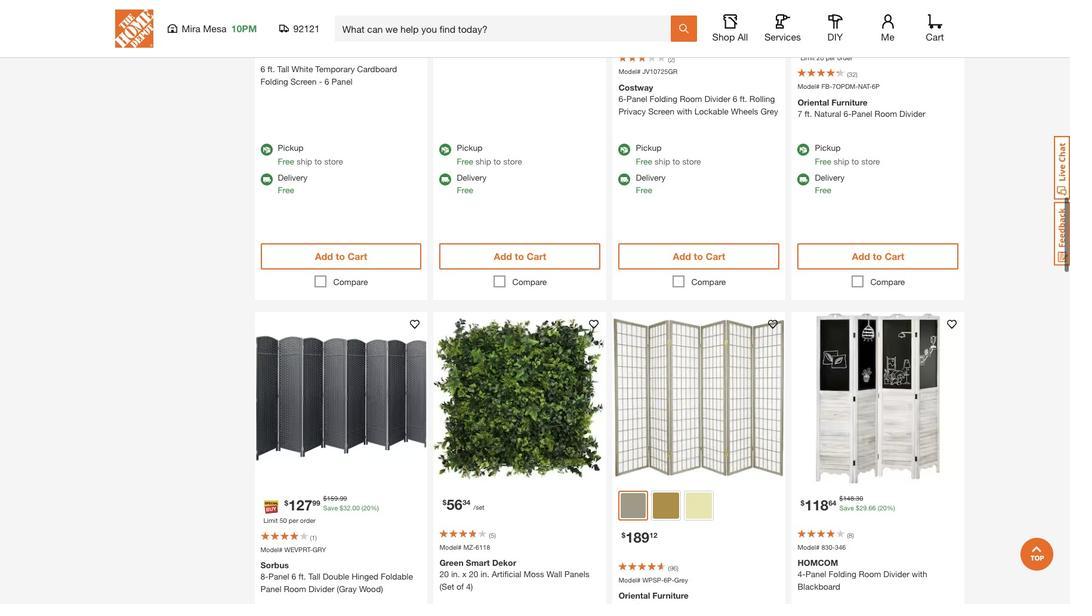 Task type: describe. For each thing, give the bounding box(es) containing it.
wevprt-
[[285, 546, 313, 554]]

99 inside '$ 127 99'
[[312, 499, 320, 508]]

compare for first available shipping image from the right
[[871, 277, 905, 287]]

model# for model# 830-346
[[798, 544, 820, 552]]

model# wevprt-gry
[[261, 546, 326, 554]]

me
[[882, 31, 895, 42]]

divider inside oriental furniture 7 ft. natural 6-panel room divider
[[900, 109, 926, 119]]

panel inside 6 ft. tall white temporary cardboard folding screen - 6 panel
[[332, 76, 353, 87]]

2 in. from the left
[[481, 570, 490, 580]]

oriental furniture
[[619, 591, 689, 602]]

2 store from the left
[[504, 156, 522, 167]]

) for ( 96 )
[[677, 565, 679, 573]]

add to cart for 1st available shipping icon add to cart button
[[315, 251, 367, 262]]

natural
[[815, 109, 842, 119]]

20 right x
[[469, 570, 479, 580]]

cart link
[[922, 14, 949, 43]]

order inside the $ 159 . 99 save $ 32 . 00 ( 20 %) limit 50 per order
[[300, 517, 316, 525]]

6 right -
[[325, 76, 329, 87]]

$ 159 . 99 save $ 32 . 00 ( 20 %) limit 50 per order
[[264, 495, 379, 525]]

( for ( 5 )
[[489, 532, 491, 540]]

%) inside $ 118 64 $ 148 . 30 save $ 29 . 66 ( 20 %)
[[887, 505, 896, 513]]

ft. inside sorbus 8-panel 6 ft. tall double hinged foldable panel room divider (gray wood)
[[299, 572, 306, 582]]

add for 1st available shipping icon add to cart button
[[315, 251, 333, 262]]

29 inside $ 118 64 $ 148 . 30 save $ 29 . 66 ( 20 %)
[[860, 505, 867, 513]]

add to cart button for 2nd available shipping image from right
[[440, 244, 601, 270]]

wpsp-
[[643, 577, 664, 585]]

32 inside the $ 159 . 99 save $ 32 . 00 ( 20 %) limit 50 per order
[[344, 505, 351, 513]]

temporary
[[315, 64, 355, 74]]

$ 14 . 93 ( 17 %)
[[332, 8, 371, 16]]

folding for costway 6-panel folding room divider 6 ft. rolling privacy screen with lockable wheels grey
[[650, 94, 678, 104]]

fb-
[[822, 83, 833, 90]]

add for add to cart button related to 2nd available shipping image from right
[[494, 251, 512, 262]]

) for ( 1 )
[[315, 534, 317, 542]]

$ 118 64 $ 148 . 30 save $ 29 . 66 ( 20 %)
[[801, 495, 896, 514]]

room inside sorbus 8-panel 6 ft. tall double hinged foldable panel room divider (gray wood)
[[284, 585, 306, 595]]

gry
[[313, 546, 326, 554]]

2
[[670, 56, 674, 64]]

8
[[849, 532, 853, 540]]

model# for model# mz-6118
[[440, 544, 462, 552]]

14
[[336, 8, 343, 16]]

shop
[[713, 31, 735, 42]]

17
[[356, 8, 363, 16]]

pickup free ship to store for available for pickup icon associated with 2nd available shipping image from right
[[457, 143, 522, 167]]

1 available shipping image from the left
[[261, 174, 273, 186]]

6p
[[872, 83, 880, 90]]

277098
[[464, 19, 486, 27]]

0 vertical spatial 32
[[849, 71, 857, 79]]

127
[[289, 498, 312, 514]]

189
[[626, 530, 650, 546]]

delivery free for 2nd available shipping image from right
[[457, 173, 487, 195]]

What can we help you find today? search field
[[342, 16, 670, 41]]

nat-
[[859, 83, 872, 90]]

( 96 )
[[668, 565, 679, 573]]

limit inside the $ 159 . 99 save $ 32 . 00 ( 20 %) limit 50 per order
[[264, 517, 278, 525]]

$ 56 34 /set
[[443, 497, 485, 514]]

) for ( 2 )
[[674, 56, 675, 64]]

6p-
[[664, 577, 675, 585]]

panels
[[565, 570, 590, 580]]

71 $ 29 . 38 limit 20 per order
[[801, 31, 897, 61]]

lockable
[[695, 106, 729, 116]]

wall
[[547, 570, 562, 580]]

brown image
[[654, 0, 680, 10]]

pickup free ship to store for available for pickup icon for first available shipping image from the right
[[815, 143, 881, 167]]

wheels
[[731, 106, 759, 116]]

tall inside 6 ft. tall white temporary cardboard folding screen - 6 panel
[[277, 64, 289, 74]]

per inside 71 $ 29 . 38 limit 20 per order
[[826, 54, 836, 61]]

oriental furniture 7 ft. natural 6-panel room divider
[[798, 97, 926, 119]]

free for first available shipping image from the right
[[815, 185, 832, 195]]

wood)
[[359, 585, 383, 595]]

per inside the $ 159 . 99 save $ 32 . 00 ( 20 %) limit 50 per order
[[289, 517, 298, 525]]

96
[[670, 565, 677, 573]]

divider inside sorbus 8-panel 6 ft. tall double hinged foldable panel room divider (gray wood)
[[309, 585, 335, 595]]

services
[[765, 31, 801, 42]]

118
[[805, 498, 829, 514]]

with inside costway 6-panel folding room divider 6 ft. rolling privacy screen with lockable wheels grey
[[677, 106, 693, 116]]

model# 830-346
[[798, 544, 846, 552]]

folding for homcom 4-panel folding room divider with blackboard
[[829, 570, 857, 580]]

shop all
[[713, 31, 748, 42]]

x
[[463, 570, 467, 580]]

1
[[312, 534, 315, 542]]

oriental furniture link
[[619, 591, 780, 605]]

panel inside costway 6-panel folding room divider 6 ft. rolling privacy screen with lockable wheels grey
[[627, 94, 648, 104]]

save inside $ 118 64 $ 148 . 30 save $ 29 . 66 ( 20 %)
[[840, 505, 855, 513]]

double
[[323, 572, 350, 582]]

mira
[[182, 23, 201, 34]]

of
[[457, 582, 464, 593]]

4-panel folding room divider with blackboard image
[[792, 312, 965, 485]]

model# mz-6118
[[440, 544, 491, 552]]

148
[[844, 495, 855, 503]]

3 store from the left
[[683, 156, 701, 167]]

costway
[[619, 82, 654, 93]]

cart for first available shipping image from the right's add to cart button
[[885, 251, 905, 262]]

6 inside sorbus 8-panel 6 ft. tall double hinged foldable panel room divider (gray wood)
[[292, 572, 296, 582]]

2 available shipping image from the left
[[619, 174, 631, 186]]

%) right 93
[[363, 8, 371, 16]]

8-
[[261, 572, 269, 582]]

$ right '$ 127 99'
[[323, 495, 327, 503]]

20 inside the $ 159 . 99 save $ 32 . 00 ( 20 %) limit 50 per order
[[363, 505, 371, 513]]

model# fb-7opdm-nat-6p
[[798, 83, 880, 90]]

screen inside costway 6-panel folding room divider 6 ft. rolling privacy screen with lockable wheels grey
[[649, 106, 675, 116]]

6 ft. tall white temporary cardboard folding screen - 6 panel link
[[261, 63, 422, 88]]

4-
[[798, 570, 806, 580]]

homcom 4-panel folding room divider with blackboard
[[798, 559, 928, 593]]

more
[[798, 16, 817, 27]]

50
[[280, 517, 287, 525]]

( 2 )
[[668, 56, 675, 64]]

tall inside sorbus 8-panel 6 ft. tall double hinged foldable panel room divider (gray wood)
[[309, 572, 321, 582]]

jv10725gr
[[643, 68, 678, 76]]

( inside the $ 159 . 99 save $ 32 . 00 ( 20 %) limit 50 per order
[[362, 505, 363, 513]]

free for 2nd available shipping image from right
[[457, 185, 474, 195]]

homeroots
[[440, 33, 487, 44]]

shop all button
[[712, 14, 750, 43]]

panel down sorbus
[[269, 572, 289, 582]]

(gray
[[337, 585, 357, 595]]

ship for first available shipping image from the right
[[834, 156, 850, 167]]

green smart dekor 20 in. x 20 in. artificial moss wall panels (set of 4)
[[440, 559, 590, 593]]

cart for add to cart button related to 2nd available shipping image from right
[[527, 251, 547, 262]]

3 delivery from the left
[[636, 173, 666, 183]]

homcom
[[798, 559, 839, 569]]

free for available for pickup image related to 1st available shipping icon
[[278, 156, 294, 167]]

add to cart button for first available shipping icon from right
[[619, 244, 780, 270]]

6- inside oriental furniture 7 ft. natural 6-panel room divider
[[844, 109, 852, 119]]

options
[[820, 16, 849, 27]]

$ left 00
[[340, 505, 344, 513]]

92121 button
[[279, 23, 320, 35]]

more options available link
[[798, 15, 959, 28]]

available for pickup image for first available shipping icon from right
[[619, 144, 631, 156]]

ship for 1st available shipping icon
[[297, 156, 312, 167]]

346
[[835, 544, 846, 552]]

99 inside the $ 159 . 99 save $ 32 . 00 ( 20 %) limit 50 per order
[[340, 495, 347, 503]]

( for ( 32 )
[[848, 71, 849, 79]]

92121
[[293, 23, 320, 34]]

( for ( 1 )
[[310, 534, 312, 542]]

compare for 2nd available shipping image from right
[[513, 277, 547, 287]]

2 delivery from the left
[[457, 173, 487, 183]]

6118
[[476, 544, 491, 552]]

4 store from the left
[[862, 156, 881, 167]]

mira mesa 10pm
[[182, 23, 257, 34]]

6 inside costway 6-panel folding room divider 6 ft. rolling privacy screen with lockable wheels grey
[[733, 94, 738, 104]]

add for first available shipping image from the right's add to cart button
[[852, 251, 871, 262]]

264
[[826, 34, 850, 51]]

feedback link image
[[1055, 202, 1071, 266]]

compare for first available shipping icon from right
[[692, 277, 726, 287]]

model# for model# 277098
[[440, 19, 462, 27]]

( 8 )
[[848, 532, 854, 540]]

costway 6-panel folding room divider 6 ft. rolling privacy screen with lockable wheels grey
[[619, 82, 779, 116]]

) for ( 5 )
[[495, 532, 496, 540]]

0 horizontal spatial grey
[[675, 577, 689, 585]]

available
[[851, 16, 885, 27]]

( 32 )
[[848, 71, 858, 79]]

6 ft. grey window pane 6-panel room divider image
[[613, 312, 786, 485]]

(set
[[440, 582, 455, 593]]

/set
[[474, 504, 485, 512]]

( for ( 96 )
[[668, 565, 670, 573]]

830-
[[822, 544, 835, 552]]



Task type: vqa. For each thing, say whether or not it's contained in the screenshot.
third Delivery Free from the right
yes



Task type: locate. For each thing, give the bounding box(es) containing it.
model# jv10725gr
[[619, 68, 678, 76]]

services button
[[764, 14, 802, 43]]

room inside costway 6-panel folding room divider 6 ft. rolling privacy screen with lockable wheels grey
[[680, 94, 703, 104]]

in.
[[451, 570, 460, 580], [481, 570, 490, 580]]

1 add from the left
[[315, 251, 333, 262]]

0 vertical spatial limit
[[801, 54, 815, 61]]

panel down homcom at the bottom of page
[[806, 570, 827, 580]]

6- inside costway 6-panel folding room divider 6 ft. rolling privacy screen with lockable wheels grey
[[619, 94, 627, 104]]

0 horizontal spatial per
[[289, 517, 298, 525]]

ft. inside 6 ft. tall white temporary cardboard folding screen - 6 panel
[[268, 64, 275, 74]]

0 horizontal spatial limit
[[264, 517, 278, 525]]

1 horizontal spatial available shipping image
[[619, 174, 631, 186]]

model# for model# fb-7opdm-nat-6p
[[798, 83, 820, 90]]

29 inside 71 $ 29 . 38 limit 20 per order
[[881, 41, 888, 49]]

limit down services at top
[[801, 54, 815, 61]]

oriental inside oriental furniture 7 ft. natural 6-panel room divider
[[798, 97, 830, 107]]

$ left 64
[[801, 499, 805, 508]]

1 compare from the left
[[334, 277, 368, 287]]

pickup free ship to store for available for pickup image related to 1st available shipping icon
[[278, 143, 343, 167]]

99 right 159
[[340, 495, 347, 503]]

oriental up 7
[[798, 97, 830, 107]]

white
[[292, 64, 313, 74]]

20 in. x 20 in. artificial moss wall panels (set of 4) image
[[434, 312, 607, 485]]

1 horizontal spatial available shipping image
[[798, 174, 810, 186]]

2 available for pickup image from the left
[[798, 144, 810, 156]]

) up 7opdm-
[[857, 71, 858, 79]]

93
[[345, 8, 352, 16]]

1 vertical spatial limit
[[264, 517, 278, 525]]

0 horizontal spatial available shipping image
[[261, 174, 273, 186]]

0 horizontal spatial available for pickup image
[[261, 144, 273, 156]]

2 add to cart button from the left
[[440, 244, 601, 270]]

2 vertical spatial folding
[[829, 570, 857, 580]]

screen
[[291, 76, 317, 87], [649, 106, 675, 116]]

1 horizontal spatial 6-
[[844, 109, 852, 119]]

screen right privacy on the top right
[[649, 106, 675, 116]]

29 left 66
[[860, 505, 867, 513]]

dekor
[[492, 559, 517, 569]]

20 up (set
[[440, 570, 449, 580]]

29 left "38"
[[881, 41, 888, 49]]

.
[[343, 8, 345, 16], [888, 41, 890, 49], [338, 495, 340, 503], [855, 495, 856, 503], [351, 505, 353, 513], [867, 505, 869, 513]]

1 add to cart button from the left
[[261, 244, 422, 270]]

0 vertical spatial 29
[[881, 41, 888, 49]]

1 vertical spatial 32
[[344, 505, 351, 513]]

furniture for oriental furniture
[[653, 591, 689, 602]]

folding up blackboard
[[829, 570, 857, 580]]

more options available
[[798, 16, 885, 27]]

0 horizontal spatial save
[[323, 505, 338, 513]]

pickup for 1st available shipping icon
[[278, 143, 304, 153]]

model# up costway
[[619, 68, 641, 76]]

model# 277098
[[440, 19, 486, 27]]

6 left 'white'
[[261, 64, 265, 74]]

1 horizontal spatial in.
[[481, 570, 490, 580]]

live chat image
[[1055, 136, 1071, 200]]

1 ship from the left
[[297, 156, 312, 167]]

1 vertical spatial order
[[300, 517, 316, 525]]

add for first available shipping icon from right's add to cart button
[[673, 251, 692, 262]]

) for ( 8 )
[[853, 532, 854, 540]]

32 left 00
[[344, 505, 351, 513]]

1 available for pickup image from the left
[[440, 144, 452, 156]]

29
[[881, 41, 888, 49], [860, 505, 867, 513]]

1 delivery free from the left
[[278, 173, 308, 195]]

1 horizontal spatial screen
[[649, 106, 675, 116]]

4 pickup from the left
[[815, 143, 841, 153]]

1 in. from the left
[[451, 570, 460, 580]]

ship
[[297, 156, 312, 167], [476, 156, 491, 167], [655, 156, 671, 167], [834, 156, 850, 167]]

free for available for pickup image for first available shipping icon from right
[[636, 156, 653, 167]]

12
[[650, 531, 658, 540]]

) up jv10725gr
[[674, 56, 675, 64]]

2 compare from the left
[[513, 277, 547, 287]]

limit
[[801, 54, 815, 61], [264, 517, 278, 525]]

10pm
[[231, 23, 257, 34]]

1 delivery from the left
[[278, 173, 308, 183]]

1 horizontal spatial save
[[840, 505, 855, 513]]

foldable
[[381, 572, 413, 582]]

20 right 66
[[880, 505, 887, 513]]

%) right 66
[[887, 505, 896, 513]]

free
[[278, 156, 294, 167], [457, 156, 474, 167], [636, 156, 653, 167], [815, 156, 832, 167], [278, 185, 294, 195], [457, 185, 474, 195], [636, 185, 653, 195], [815, 185, 832, 195]]

64
[[829, 499, 837, 508]]

3 add to cart button from the left
[[619, 244, 780, 270]]

1 vertical spatial grey
[[675, 577, 689, 585]]

159
[[327, 495, 338, 503]]

1 vertical spatial 29
[[860, 505, 867, 513]]

0 vertical spatial tall
[[277, 64, 289, 74]]

1 store from the left
[[324, 156, 343, 167]]

4 delivery free from the left
[[815, 173, 845, 195]]

1 vertical spatial with
[[912, 570, 928, 580]]

tall left double
[[309, 572, 321, 582]]

add to cart button for 1st available shipping icon
[[261, 244, 422, 270]]

6 down model# wevprt-gry
[[292, 572, 296, 582]]

black image
[[686, 0, 713, 10]]

. inside 71 $ 29 . 38 limit 20 per order
[[888, 41, 890, 49]]

) up dekor
[[495, 532, 496, 540]]

order down 264
[[838, 54, 853, 61]]

0 vertical spatial folding
[[261, 76, 288, 87]]

$ inside '$ 127 99'
[[285, 499, 289, 508]]

gold image
[[654, 493, 680, 519]]

-
[[319, 76, 322, 87]]

4 ship from the left
[[834, 156, 850, 167]]

panel down 8-
[[261, 585, 282, 595]]

6 up wheels
[[733, 94, 738, 104]]

panel inside homcom 4-panel folding room divider with blackboard
[[806, 570, 827, 580]]

0 vertical spatial grey
[[761, 106, 779, 116]]

0 horizontal spatial furniture
[[653, 591, 689, 602]]

6- right the natural
[[844, 109, 852, 119]]

2 pickup free ship to store from the left
[[457, 143, 522, 167]]

per
[[826, 54, 836, 61], [289, 517, 298, 525]]

%)
[[363, 8, 371, 16], [371, 505, 379, 513], [887, 505, 896, 513]]

1 vertical spatial tall
[[309, 572, 321, 582]]

with
[[677, 106, 693, 116], [912, 570, 928, 580]]

order down '$ 127 99'
[[300, 517, 316, 525]]

oriental for oriental furniture
[[619, 591, 650, 602]]

privacy
[[619, 106, 646, 116]]

( for ( 2 )
[[668, 56, 670, 64]]

6- up privacy on the top right
[[619, 94, 627, 104]]

the home depot logo image
[[115, 10, 153, 48]]

38
[[890, 41, 897, 49]]

1 horizontal spatial order
[[838, 54, 853, 61]]

folding down jv10725gr
[[650, 94, 678, 104]]

panel down costway
[[627, 94, 648, 104]]

$ inside $ 189 12
[[622, 531, 626, 540]]

oriental down wpsp-
[[619, 591, 650, 602]]

0 horizontal spatial oriental
[[619, 591, 650, 602]]

add to cart button for first available shipping image from the right
[[798, 244, 959, 270]]

free for 1st available shipping icon
[[278, 185, 294, 195]]

delivery
[[278, 173, 308, 183], [457, 173, 487, 183], [636, 173, 666, 183], [815, 173, 845, 183]]

0 vertical spatial furniture
[[832, 97, 868, 107]]

1 horizontal spatial folding
[[650, 94, 678, 104]]

folding inside costway 6-panel folding room divider 6 ft. rolling privacy screen with lockable wheels grey
[[650, 94, 678, 104]]

in. left x
[[451, 570, 460, 580]]

model# up homeroots
[[440, 19, 462, 27]]

ship for 2nd available shipping image from right
[[476, 156, 491, 167]]

0 horizontal spatial in.
[[451, 570, 460, 580]]

pickup for first available shipping image from the right
[[815, 143, 841, 153]]

mz-
[[464, 544, 476, 552]]

screen down 'white'
[[291, 76, 317, 87]]

model# for model# wevprt-gry
[[261, 546, 283, 554]]

limit inside 71 $ 29 . 38 limit 20 per order
[[801, 54, 815, 61]]

homeroots link
[[440, 33, 601, 56]]

me button
[[869, 14, 907, 43]]

1 horizontal spatial per
[[826, 54, 836, 61]]

$ 189 12
[[622, 530, 658, 546]]

model# left wpsp-
[[619, 577, 641, 585]]

) up the gry
[[315, 534, 317, 542]]

3 pickup free ship to store from the left
[[636, 143, 701, 167]]

available for pickup image
[[440, 144, 452, 156], [798, 144, 810, 156]]

2 add to cart from the left
[[494, 251, 547, 262]]

3 compare from the left
[[692, 277, 726, 287]]

4 delivery from the left
[[815, 173, 845, 183]]

1 horizontal spatial limit
[[801, 54, 815, 61]]

20
[[817, 54, 824, 61], [363, 505, 371, 513], [880, 505, 887, 513], [440, 570, 449, 580], [469, 570, 479, 580]]

add to cart for first available shipping image from the right's add to cart button
[[852, 251, 905, 262]]

grey inside costway 6-panel folding room divider 6 ft. rolling privacy screen with lockable wheels grey
[[761, 106, 779, 116]]

tall left 'white'
[[277, 64, 289, 74]]

model# left "fb-"
[[798, 83, 820, 90]]

1 horizontal spatial oriental
[[798, 97, 830, 107]]

1 horizontal spatial 32
[[849, 71, 857, 79]]

cart for first available shipping icon from right's add to cart button
[[706, 251, 726, 262]]

moss
[[524, 570, 544, 580]]

grey down the ( 96 )
[[675, 577, 689, 585]]

1 horizontal spatial available for pickup image
[[619, 144, 631, 156]]

model# up sorbus
[[261, 546, 283, 554]]

99 left 159
[[312, 499, 320, 508]]

%) inside the $ 159 . 99 save $ 32 . 00 ( 20 %) limit 50 per order
[[371, 505, 379, 513]]

1 pickup from the left
[[278, 143, 304, 153]]

2 save from the left
[[840, 505, 855, 513]]

pickup free ship to store for available for pickup image for first available shipping icon from right
[[636, 143, 701, 167]]

folding inside 6 ft. tall white temporary cardboard folding screen - 6 panel
[[261, 76, 288, 87]]

0 horizontal spatial 29
[[860, 505, 867, 513]]

furniture inside oriental furniture 7 ft. natural 6-panel room divider
[[832, 97, 868, 107]]

ft. left 'white'
[[268, 64, 275, 74]]

cart for 1st available shipping icon add to cart button
[[348, 251, 367, 262]]

3 pickup from the left
[[636, 143, 662, 153]]

0 vertical spatial per
[[826, 54, 836, 61]]

1 vertical spatial per
[[289, 517, 298, 525]]

1 save from the left
[[323, 505, 338, 513]]

pickup for first available shipping icon from right
[[636, 143, 662, 153]]

$ left 34
[[443, 499, 447, 508]]

artificial
[[492, 570, 522, 580]]

limit left 50
[[264, 517, 278, 525]]

1 horizontal spatial tall
[[309, 572, 321, 582]]

1 vertical spatial oriental
[[619, 591, 650, 602]]

0 vertical spatial order
[[838, 54, 853, 61]]

cardboard
[[357, 64, 397, 74]]

add to cart for add to cart button related to 2nd available shipping image from right
[[494, 251, 547, 262]]

1 horizontal spatial with
[[912, 570, 928, 580]]

99
[[340, 495, 347, 503], [312, 499, 320, 508]]

32
[[849, 71, 857, 79], [344, 505, 351, 513]]

20 inside $ 118 64 $ 148 . 30 save $ 29 . 66 ( 20 %)
[[880, 505, 887, 513]]

1 available shipping image from the left
[[440, 174, 452, 186]]

( inside $ 118 64 $ 148 . 30 save $ 29 . 66 ( 20 %)
[[878, 505, 880, 513]]

) for ( 32 )
[[857, 71, 858, 79]]

4 compare from the left
[[871, 277, 905, 287]]

0 horizontal spatial 32
[[344, 505, 351, 513]]

screen inside 6 ft. tall white temporary cardboard folding screen - 6 panel
[[291, 76, 317, 87]]

( 5 )
[[489, 532, 496, 540]]

furniture down 7opdm-
[[832, 97, 868, 107]]

4)
[[466, 582, 473, 593]]

4 add to cart from the left
[[852, 251, 905, 262]]

order inside 71 $ 29 . 38 limit 20 per order
[[838, 54, 853, 61]]

available for pickup image for 1st available shipping icon
[[261, 144, 273, 156]]

model# up green
[[440, 544, 462, 552]]

add
[[315, 251, 333, 262], [494, 251, 512, 262], [673, 251, 692, 262], [852, 251, 871, 262]]

furniture down 6p-
[[653, 591, 689, 602]]

20 up "fb-"
[[817, 54, 824, 61]]

6 ft. tall white temporary cardboard folding screen - 6 panel
[[261, 64, 397, 87]]

ivory image
[[686, 493, 713, 519]]

1 horizontal spatial 99
[[340, 495, 347, 503]]

ft. right 7
[[805, 109, 812, 119]]

add to cart button
[[261, 244, 422, 270], [440, 244, 601, 270], [619, 244, 780, 270], [798, 244, 959, 270]]

compare for 1st available shipping icon
[[334, 277, 368, 287]]

3 ship from the left
[[655, 156, 671, 167]]

with inside homcom 4-panel folding room divider with blackboard
[[912, 570, 928, 580]]

7
[[798, 109, 803, 119]]

$ right 64
[[840, 495, 844, 503]]

2 ship from the left
[[476, 156, 491, 167]]

$ up 50
[[285, 499, 289, 508]]

4 add from the left
[[852, 251, 871, 262]]

$ down 71
[[877, 41, 881, 49]]

1 horizontal spatial furniture
[[832, 97, 868, 107]]

save down 148
[[840, 505, 855, 513]]

rolling
[[750, 94, 775, 104]]

71
[[877, 31, 885, 39]]

0 horizontal spatial 6-
[[619, 94, 627, 104]]

1 pickup free ship to store from the left
[[278, 143, 343, 167]]

smart
[[466, 559, 490, 569]]

model# up homcom at the bottom of page
[[798, 544, 820, 552]]

3 add from the left
[[673, 251, 692, 262]]

$ left 12
[[622, 531, 626, 540]]

20 right 00
[[363, 505, 371, 513]]

6
[[261, 64, 265, 74], [325, 76, 329, 87], [733, 94, 738, 104], [292, 572, 296, 582]]

2 available for pickup image from the left
[[619, 144, 631, 156]]

0 horizontal spatial available for pickup image
[[440, 144, 452, 156]]

2 pickup from the left
[[457, 143, 483, 153]]

3 delivery free from the left
[[636, 173, 666, 195]]

$ left 93
[[332, 8, 336, 16]]

4 add to cart button from the left
[[798, 244, 959, 270]]

panel inside oriental furniture 7 ft. natural 6-panel room divider
[[852, 109, 873, 119]]

order
[[838, 54, 853, 61], [300, 517, 316, 525]]

0 horizontal spatial folding
[[261, 76, 288, 87]]

1 add to cart from the left
[[315, 251, 367, 262]]

0 horizontal spatial tall
[[277, 64, 289, 74]]

1 vertical spatial folding
[[650, 94, 678, 104]]

in. down smart
[[481, 570, 490, 580]]

2 delivery free from the left
[[457, 173, 487, 195]]

all
[[738, 31, 748, 42]]

1 horizontal spatial grey
[[761, 106, 779, 116]]

32 up 7opdm-
[[849, 71, 857, 79]]

4 pickup free ship to store from the left
[[815, 143, 881, 167]]

ship for first available shipping icon from right
[[655, 156, 671, 167]]

save inside the $ 159 . 99 save $ 32 . 00 ( 20 %) limit 50 per order
[[323, 505, 338, 513]]

3 add to cart from the left
[[673, 251, 726, 262]]

0 horizontal spatial with
[[677, 106, 693, 116]]

1 vertical spatial 6-
[[844, 109, 852, 119]]

%) right 00
[[371, 505, 379, 513]]

2 add from the left
[[494, 251, 512, 262]]

(
[[354, 8, 356, 16], [668, 56, 670, 64], [848, 71, 849, 79], [362, 505, 363, 513], [878, 505, 880, 513], [489, 532, 491, 540], [848, 532, 849, 540], [310, 534, 312, 542], [668, 565, 670, 573]]

available for pickup image
[[261, 144, 273, 156], [619, 144, 631, 156]]

) down $ 118 64 $ 148 . 30 save $ 29 . 66 ( 20 %)
[[853, 532, 854, 540]]

) up model# wpsp-6p-grey
[[677, 565, 679, 573]]

add to cart for first available shipping icon from right's add to cart button
[[673, 251, 726, 262]]

$ inside 71 $ 29 . 38 limit 20 per order
[[877, 41, 881, 49]]

delivery free for first available shipping image from the right
[[815, 173, 845, 195]]

1 vertical spatial screen
[[649, 106, 675, 116]]

oriental for oriental furniture 7 ft. natural 6-panel room divider
[[798, 97, 830, 107]]

free for first available shipping icon from right
[[636, 185, 653, 195]]

20 inside 71 $ 29 . 38 limit 20 per order
[[817, 54, 824, 61]]

0 horizontal spatial available shipping image
[[440, 174, 452, 186]]

model# for model# jv10725gr
[[619, 68, 641, 76]]

$ down 30
[[856, 505, 860, 513]]

66
[[869, 505, 876, 513]]

save down 159
[[323, 505, 338, 513]]

folding inside homcom 4-panel folding room divider with blackboard
[[829, 570, 857, 580]]

1 vertical spatial furniture
[[653, 591, 689, 602]]

grey image
[[621, 494, 646, 519]]

divider
[[705, 94, 731, 104], [900, 109, 926, 119], [884, 570, 910, 580], [309, 585, 335, 595]]

panel down nat-
[[852, 109, 873, 119]]

available for pickup image for first available shipping image from the right
[[798, 144, 810, 156]]

ft. inside costway 6-panel folding room divider 6 ft. rolling privacy screen with lockable wheels grey
[[740, 94, 748, 104]]

0 horizontal spatial 99
[[312, 499, 320, 508]]

room inside oriental furniture 7 ft. natural 6-panel room divider
[[875, 109, 898, 119]]

sorbus
[[261, 561, 289, 571]]

( 1 )
[[310, 534, 317, 542]]

folding
[[261, 76, 288, 87], [650, 94, 678, 104], [829, 570, 857, 580]]

furniture for oriental furniture 7 ft. natural 6-panel room divider
[[832, 97, 868, 107]]

0 horizontal spatial order
[[300, 517, 316, 525]]

ft. down wevprt-
[[299, 572, 306, 582]]

pickup for 2nd available shipping image from right
[[457, 143, 483, 153]]

panel down 'temporary'
[[332, 76, 353, 87]]

8-panel 6 ft. tall double hinged foldable panel room divider (gray wood) image
[[255, 312, 428, 485]]

tall
[[277, 64, 289, 74], [309, 572, 321, 582]]

delivery free for 1st available shipping icon
[[278, 173, 308, 195]]

( for ( 8 )
[[848, 532, 849, 540]]

model# for model# wpsp-6p-grey
[[619, 577, 641, 585]]

delivery free for first available shipping icon from right
[[636, 173, 666, 195]]

ft. up wheels
[[740, 94, 748, 104]]

30
[[856, 495, 864, 503]]

room inside homcom 4-panel folding room divider with blackboard
[[859, 570, 882, 580]]

0 vertical spatial oriental
[[798, 97, 830, 107]]

ft. inside oriental furniture 7 ft. natural 6-panel room divider
[[805, 109, 812, 119]]

1 available for pickup image from the left
[[261, 144, 273, 156]]

per right 50
[[289, 517, 298, 525]]

folding left -
[[261, 76, 288, 87]]

sorbus 8-panel 6 ft. tall double hinged foldable panel room divider (gray wood)
[[261, 561, 413, 595]]

available for pickup image for 2nd available shipping image from right
[[440, 144, 452, 156]]

per down 264
[[826, 54, 836, 61]]

divider inside homcom 4-panel folding room divider with blackboard
[[884, 570, 910, 580]]

1 horizontal spatial 29
[[881, 41, 888, 49]]

available shipping image
[[440, 174, 452, 186], [798, 174, 810, 186]]

0 vertical spatial with
[[677, 106, 693, 116]]

diy button
[[817, 14, 855, 43]]

$ inside $ 56 34 /set
[[443, 499, 447, 508]]

grey
[[761, 106, 779, 116], [675, 577, 689, 585]]

0 vertical spatial 6-
[[619, 94, 627, 104]]

56
[[447, 497, 463, 514]]

0 vertical spatial screen
[[291, 76, 317, 87]]

delivery free
[[278, 173, 308, 195], [457, 173, 487, 195], [636, 173, 666, 195], [815, 173, 845, 195]]

grey down the rolling
[[761, 106, 779, 116]]

5
[[491, 532, 495, 540]]

7opdm-
[[833, 83, 859, 90]]

1 horizontal spatial available for pickup image
[[798, 144, 810, 156]]

2 available shipping image from the left
[[798, 174, 810, 186]]

divider inside costway 6-panel folding room divider 6 ft. rolling privacy screen with lockable wheels grey
[[705, 94, 731, 104]]

0 horizontal spatial screen
[[291, 76, 317, 87]]

available shipping image
[[261, 174, 273, 186], [619, 174, 631, 186]]

diy
[[828, 31, 843, 42]]

2 horizontal spatial folding
[[829, 570, 857, 580]]



